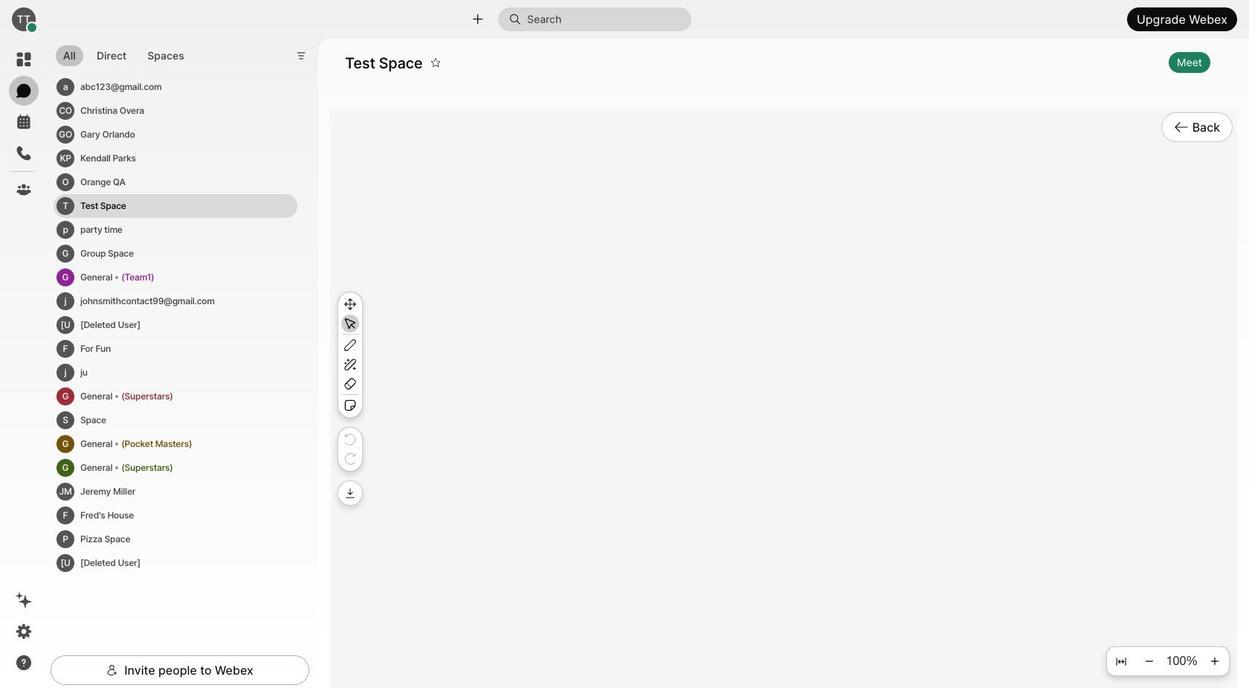 Task type: describe. For each thing, give the bounding box(es) containing it.
2 general list item from the top
[[54, 384, 298, 408]]

kendall parks list item
[[54, 146, 298, 170]]

messaging, has no new notifications image
[[15, 82, 33, 100]]

johnsmithcontact99@gmail.com list item
[[54, 289, 298, 313]]

4 general list item from the top
[[54, 456, 298, 480]]

1 [deleted user] list item from the top
[[54, 313, 298, 337]]

help image
[[15, 654, 33, 672]]

teams, has no new notifications image
[[15, 181, 33, 199]]

(pocket masters) element
[[121, 436, 192, 452]]

what's new image
[[15, 591, 33, 609]]

1 horizontal spatial wrapper image
[[510, 13, 527, 25]]

meetings image
[[15, 113, 33, 131]]

space list item
[[54, 408, 298, 432]]

gary orlando list item
[[54, 122, 298, 146]]

ju list item
[[54, 360, 298, 384]]

jeremy miller list item
[[54, 480, 298, 503]]

pizza space list item
[[54, 527, 298, 551]]

2 (superstars) element from the top
[[121, 459, 173, 476]]

connect people image
[[471, 12, 485, 26]]

webex tab list
[[9, 45, 39, 205]]



Task type: vqa. For each thing, say whether or not it's contained in the screenshot.
connect people image
yes



Task type: locate. For each thing, give the bounding box(es) containing it.
(superstars) element down (pocket masters) element
[[121, 459, 173, 476]]

1 general list item from the top
[[54, 265, 298, 289]]

group space list item
[[54, 241, 298, 265]]

wrapper image
[[510, 13, 527, 25], [27, 22, 37, 33]]

orange qa list item
[[54, 170, 298, 194]]

add to favorites image
[[431, 51, 441, 74]]

test space list item
[[54, 194, 298, 218]]

general list item
[[54, 265, 298, 289], [54, 384, 298, 408], [54, 432, 298, 456], [54, 456, 298, 480]]

for fun list item
[[54, 337, 298, 360]]

navigation
[[0, 39, 48, 691]]

2 [deleted user] list item from the top
[[54, 551, 298, 575]]

back image
[[1174, 120, 1189, 135]]

[deleted user] list item down fred's house list item
[[54, 551, 298, 575]]

general list item down (pocket masters) element
[[54, 456, 298, 480]]

wrapper image
[[107, 664, 118, 676]]

tab list
[[52, 37, 195, 71]]

general list item up 'jeremy miller' list item
[[54, 432, 298, 456]]

(superstars) element
[[121, 388, 173, 404], [121, 459, 173, 476]]

fred's house list item
[[54, 503, 298, 527]]

[deleted user] list item
[[54, 313, 298, 337], [54, 551, 298, 575]]

settings image
[[15, 623, 33, 640]]

1 vertical spatial [deleted user] list item
[[54, 551, 298, 575]]

1 (superstars) element from the top
[[121, 388, 173, 404]]

filter by image
[[296, 50, 308, 62]]

[deleted user] list item up 'ju' list item
[[54, 313, 298, 337]]

0 vertical spatial (superstars) element
[[121, 388, 173, 404]]

abc123@gmail.com list item
[[54, 75, 298, 99]]

wrapper image up dashboard icon
[[27, 22, 37, 33]]

(superstars) element up 'space' list item
[[121, 388, 173, 404]]

dashboard image
[[15, 51, 33, 68]]

(team1) element
[[121, 269, 154, 285]]

wrapper image right connect people icon
[[510, 13, 527, 25]]

calls image
[[15, 144, 33, 162]]

3 general list item from the top
[[54, 432, 298, 456]]

party time list item
[[54, 218, 298, 241]]

general list item down for fun list item at the left
[[54, 384, 298, 408]]

general list item down party time list item in the left top of the page
[[54, 265, 298, 289]]

0 vertical spatial [deleted user] list item
[[54, 313, 298, 337]]

0 horizontal spatial wrapper image
[[27, 22, 37, 33]]

1 vertical spatial (superstars) element
[[121, 459, 173, 476]]

christina overa list item
[[54, 99, 298, 122]]



